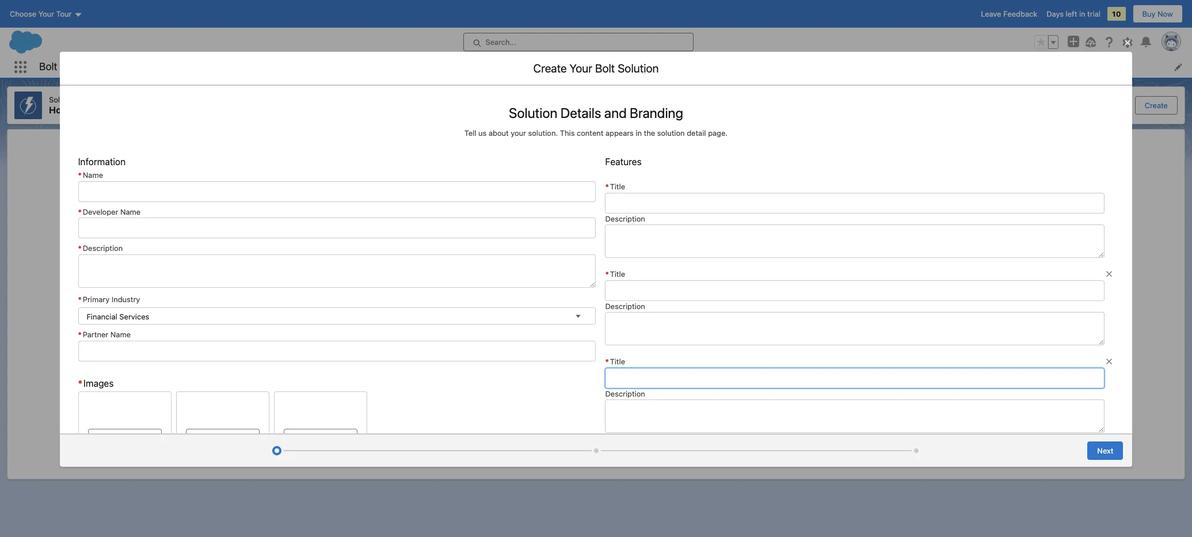 Task type: locate. For each thing, give the bounding box(es) containing it.
with
[[539, 308, 568, 327], [611, 341, 626, 350]]

title down "bolt solutions address needs of specific industries and functions with tailored apps and business processes. they include:"
[[610, 357, 626, 366]]

create the first one
[[563, 438, 630, 447]]

1 title from the top
[[610, 182, 626, 191]]

description for 2nd 'description' text box from the top of the page
[[606, 302, 646, 311]]

create for create
[[1146, 101, 1169, 110]]

create button
[[1136, 96, 1179, 115]]

us
[[479, 129, 487, 138]]

information
[[78, 157, 126, 167]]

next button
[[1088, 442, 1124, 460]]

solution
[[618, 62, 659, 75], [509, 105, 558, 121]]

solution details and branding
[[509, 105, 684, 121]]

address
[[433, 341, 461, 350]]

trial
[[1088, 9, 1101, 18]]

and
[[605, 105, 627, 121], [561, 341, 574, 350], [675, 341, 688, 350]]

0 vertical spatial in
[[1080, 9, 1086, 18]]

0 vertical spatial title
[[610, 182, 626, 191]]

bolt up apps
[[640, 308, 668, 327]]

lightning
[[571, 308, 637, 327]]

with left tailored on the bottom right
[[611, 341, 626, 350]]

1 vertical spatial solution
[[509, 105, 558, 121]]

buy now button
[[1133, 5, 1184, 23]]

name down financial services
[[110, 330, 131, 339]]

1 horizontal spatial and
[[605, 105, 627, 121]]

1 horizontal spatial the
[[644, 129, 656, 138]]

1 horizontal spatial solution
[[618, 62, 659, 75]]

name
[[83, 171, 103, 180], [120, 207, 141, 216], [110, 330, 131, 339]]

*
[[78, 171, 82, 180], [606, 182, 609, 191], [78, 207, 82, 216], [78, 244, 82, 253], [606, 270, 609, 279], [78, 295, 82, 304], [78, 330, 82, 339], [606, 357, 609, 366], [78, 378, 82, 389]]

0 horizontal spatial the
[[588, 438, 599, 447]]

create inside button
[[563, 438, 586, 447]]

partner name
[[83, 330, 131, 339]]

your
[[511, 129, 526, 138]]

title for first 'description' text box from the bottom
[[610, 357, 626, 366]]

1 horizontal spatial in
[[1080, 9, 1086, 18]]

1 vertical spatial name
[[120, 207, 141, 216]]

None text field
[[606, 368, 1106, 389]]

buy
[[1143, 9, 1156, 18]]

solution up branding on the top right of the page
[[618, 62, 659, 75]]

Description text field
[[606, 225, 1106, 258], [606, 312, 1106, 346], [606, 400, 1106, 433]]

bolt left address
[[383, 341, 397, 350]]

home
[[49, 105, 75, 115]]

financial
[[87, 312, 117, 321]]

page.
[[709, 129, 728, 138]]

one
[[617, 438, 630, 447]]

the
[[644, 129, 656, 138], [588, 438, 599, 447]]

in
[[1080, 9, 1086, 18], [636, 129, 642, 138]]

0 vertical spatial solution
[[618, 62, 659, 75]]

they
[[763, 341, 780, 350]]

0 horizontal spatial with
[[539, 308, 568, 327]]

in right left on the right
[[1080, 9, 1086, 18]]

group
[[1035, 35, 1059, 49]]

solution.
[[529, 129, 558, 138]]

None text field
[[78, 181, 596, 202], [606, 193, 1106, 213], [78, 218, 596, 239], [78, 254, 596, 288], [606, 280, 1106, 301], [78, 341, 596, 362], [78, 181, 596, 202], [606, 193, 1106, 213], [78, 218, 596, 239], [78, 254, 596, 288], [606, 280, 1106, 301], [78, 341, 596, 362]]

description
[[606, 214, 646, 223], [83, 244, 123, 253], [606, 302, 646, 311], [606, 389, 646, 398]]

0 vertical spatial name
[[83, 171, 103, 180]]

and up appears
[[605, 105, 627, 121]]

functions
[[576, 341, 609, 350]]

description up one
[[606, 389, 646, 398]]

create for create your bolt solution
[[534, 62, 567, 75]]

2 vertical spatial name
[[110, 330, 131, 339]]

search...
[[486, 37, 517, 47]]

description for first 'description' text box from the bottom
[[606, 389, 646, 398]]

days left in trial
[[1047, 9, 1101, 18]]

partner
[[83, 330, 108, 339]]

1 vertical spatial the
[[588, 438, 599, 447]]

0 vertical spatial the
[[644, 129, 656, 138]]

title up lightning
[[610, 270, 626, 279]]

2 title from the top
[[610, 270, 626, 279]]

2 vertical spatial title
[[610, 357, 626, 366]]

industry
[[112, 295, 140, 304]]

in right appears
[[636, 129, 642, 138]]

bolt
[[39, 61, 57, 73], [596, 62, 615, 75], [640, 308, 668, 327], [383, 341, 397, 350]]

title down features
[[610, 182, 626, 191]]

0 horizontal spatial solution
[[509, 105, 558, 121]]

the down branding on the top right of the page
[[644, 129, 656, 138]]

solution up solution.
[[509, 105, 558, 121]]

1 vertical spatial create
[[1146, 101, 1169, 110]]

3 description text field from the top
[[606, 400, 1106, 433]]

started
[[486, 308, 535, 327]]

the left first
[[588, 438, 599, 447]]

1 vertical spatial title
[[610, 270, 626, 279]]

1 vertical spatial in
[[636, 129, 642, 138]]

and left functions
[[561, 341, 574, 350]]

description up tailored on the bottom right
[[606, 302, 646, 311]]

2 horizontal spatial and
[[675, 341, 688, 350]]

search... button
[[463, 33, 694, 51]]

0 vertical spatial with
[[539, 308, 568, 327]]

create inside button
[[1146, 101, 1169, 110]]

primary
[[83, 295, 110, 304]]

0 horizontal spatial in
[[636, 129, 642, 138]]

business
[[690, 341, 721, 350]]

1 horizontal spatial with
[[611, 341, 626, 350]]

1 vertical spatial description text field
[[606, 312, 1106, 346]]

solutions
[[60, 61, 103, 73], [49, 95, 81, 104], [671, 308, 736, 327], [399, 341, 431, 350]]

create the first one button
[[553, 433, 640, 452]]

specific
[[496, 341, 523, 350]]

0 vertical spatial create
[[534, 62, 567, 75]]

1 vertical spatial with
[[611, 341, 626, 350]]

leave
[[982, 9, 1002, 18]]

with up industries at the left of the page
[[539, 308, 568, 327]]

create
[[534, 62, 567, 75], [1146, 101, 1169, 110], [563, 438, 586, 447]]

builder
[[586, 396, 610, 406]]

this
[[560, 129, 575, 138]]

name down information
[[83, 171, 103, 180]]

description down features
[[606, 214, 646, 223]]

and right apps
[[675, 341, 688, 350]]

2 vertical spatial create
[[563, 438, 586, 447]]

get started with lightning bolt solutions image
[[458, 162, 735, 279]]

3 title from the top
[[610, 357, 626, 366]]

appears
[[606, 129, 634, 138]]

solution
[[658, 129, 685, 138]]

buy now
[[1143, 9, 1174, 18]]

title
[[610, 182, 626, 191], [610, 270, 626, 279], [610, 357, 626, 366]]

the inside button
[[588, 438, 599, 447]]

name right developer
[[120, 207, 141, 216]]

0 vertical spatial description text field
[[606, 225, 1106, 258]]

2 vertical spatial description text field
[[606, 400, 1106, 433]]

industries
[[525, 341, 559, 350]]



Task type: vqa. For each thing, say whether or not it's contained in the screenshot.
'us'
yes



Task type: describe. For each thing, give the bounding box(es) containing it.
developer name
[[83, 207, 141, 216]]

next
[[1098, 446, 1114, 456]]

apps
[[656, 341, 673, 350]]

tell
[[465, 129, 477, 138]]

1 description text field from the top
[[606, 225, 1106, 258]]

create for create the first one
[[563, 438, 586, 447]]

bolt solutions
[[39, 61, 103, 73]]

images
[[84, 378, 114, 389]]

detail
[[687, 129, 707, 138]]

needs
[[463, 341, 485, 350]]

include:
[[782, 341, 810, 350]]

solutions left address
[[399, 341, 431, 350]]

features
[[606, 157, 642, 167]]

content
[[577, 129, 604, 138]]

bolt up solutions home
[[39, 61, 57, 73]]

title for third 'description' text box from the bottom
[[610, 182, 626, 191]]

days
[[1047, 9, 1064, 18]]

primary industry
[[83, 295, 140, 304]]

name for developer name
[[120, 207, 141, 216]]

get
[[457, 308, 482, 327]]

now
[[1158, 9, 1174, 18]]

developer
[[83, 207, 118, 216]]

title for 2nd 'description' text box from the top of the page
[[610, 270, 626, 279]]

leave feedback link
[[982, 9, 1038, 18]]

solutions up business at the bottom right
[[671, 308, 736, 327]]

about
[[489, 129, 509, 138]]

branding
[[630, 105, 684, 121]]

left
[[1067, 9, 1078, 18]]

bolt solutions address needs of specific industries and functions with tailored apps and business processes. they include:
[[383, 341, 810, 350]]

templates
[[612, 396, 648, 406]]

get started with lightning bolt solutions
[[457, 308, 736, 327]]

solutions up solutions home
[[60, 61, 103, 73]]

tell us about your solution. this content appears in the solution detail page.
[[465, 129, 728, 138]]

lightning bolt image
[[14, 92, 42, 119]]

financial services button
[[78, 308, 596, 325]]

of
[[487, 341, 494, 350]]

tailored
[[628, 341, 654, 350]]

leave feedback
[[982, 9, 1038, 18]]

first
[[601, 438, 615, 447]]

10
[[1113, 9, 1122, 18]]

solutions home
[[49, 95, 81, 115]]

description down developer
[[83, 244, 123, 253]]

financial services
[[87, 312, 149, 321]]

details
[[561, 105, 602, 121]]

experience
[[545, 396, 584, 406]]

feedback
[[1004, 9, 1038, 18]]

processes.
[[723, 341, 761, 350]]

name for partner name
[[110, 330, 131, 339]]

2 description text field from the top
[[606, 312, 1106, 346]]

services
[[119, 312, 149, 321]]

your
[[570, 62, 593, 75]]

create your bolt solution
[[534, 62, 659, 75]]

experience builder templates
[[545, 396, 648, 406]]

solutions up home
[[49, 95, 81, 104]]

description for third 'description' text box from the bottom
[[606, 214, 646, 223]]

0 horizontal spatial and
[[561, 341, 574, 350]]

bolt right your
[[596, 62, 615, 75]]



